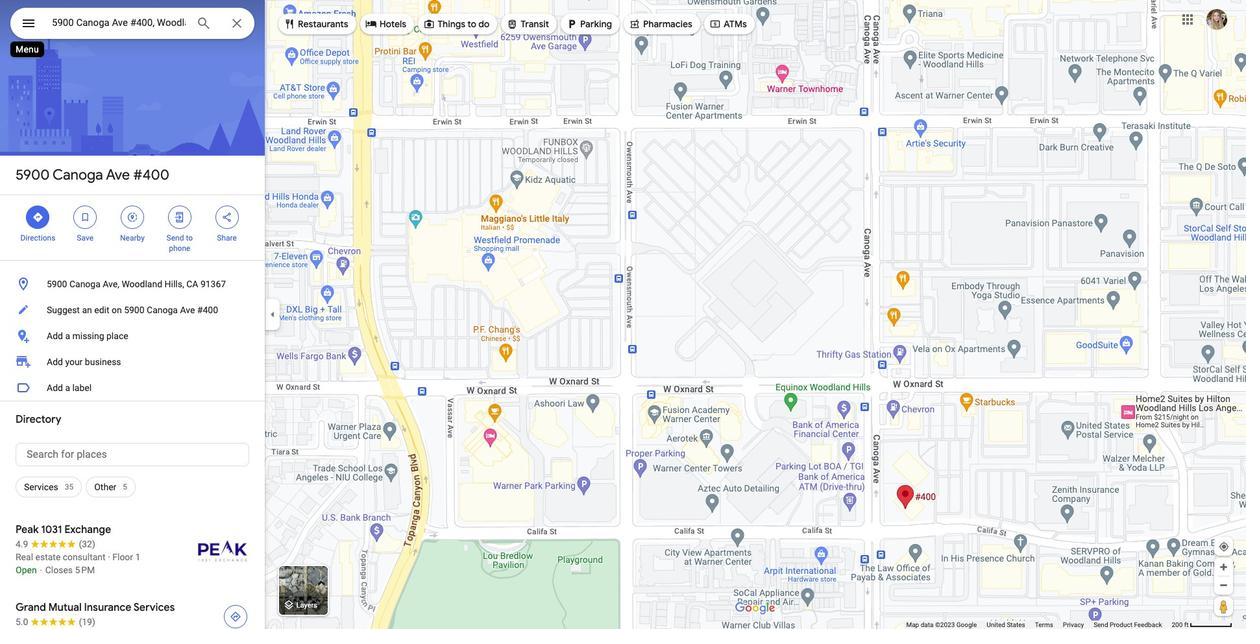 Task type: locate. For each thing, give the bounding box(es) containing it.
canoga up 'an'
[[69, 279, 100, 289]]

suggest an edit on 5900 canoga ave #400 button
[[0, 297, 265, 323]]

canoga for ave,
[[69, 279, 100, 289]]

0 vertical spatial canoga
[[53, 166, 103, 184]]

5900 for 5900 canoga ave, woodland hills, ca 91367
[[47, 279, 67, 289]]

1 vertical spatial #400
[[197, 305, 218, 315]]

an
[[82, 305, 92, 315]]

1 vertical spatial send
[[1094, 622, 1108, 629]]

send up phone
[[167, 234, 184, 243]]

exchange
[[64, 524, 111, 537]]

canoga
[[53, 166, 103, 184], [69, 279, 100, 289], [147, 305, 178, 315]]

none text field inside 5900 canoga ave #400 main content
[[16, 443, 249, 467]]

canoga down the hills,
[[147, 305, 178, 315]]

200
[[1172, 622, 1183, 629]]

restaurants
[[298, 18, 348, 30]]

ave
[[106, 166, 130, 184], [180, 305, 195, 315]]

5900 right on
[[124, 305, 144, 315]]

0 horizontal spatial to
[[186, 234, 193, 243]]

send left product
[[1094, 622, 1108, 629]]

1 horizontal spatial ave
[[180, 305, 195, 315]]

a left missing
[[65, 331, 70, 341]]

to inside the  things to do
[[468, 18, 476, 30]]

1
[[135, 552, 140, 563]]

⋅
[[39, 565, 43, 576]]

real
[[16, 552, 33, 563]]

0 horizontal spatial services
[[24, 482, 58, 493]]

#400 down 91367
[[197, 305, 218, 315]]


[[566, 17, 578, 31]]

ave up 
[[106, 166, 130, 184]]

0 horizontal spatial #400
[[133, 166, 169, 184]]

1 vertical spatial a
[[65, 383, 70, 393]]

add for add a missing place
[[47, 331, 63, 341]]

 search field
[[10, 8, 254, 42]]

a left label
[[65, 383, 70, 393]]

 button
[[10, 8, 47, 42]]

1 vertical spatial ave
[[180, 305, 195, 315]]

add left the your
[[47, 357, 63, 367]]

1 vertical spatial canoga
[[69, 279, 100, 289]]

0 vertical spatial 5900
[[16, 166, 50, 184]]

None text field
[[16, 443, 249, 467]]

 restaurants
[[284, 17, 348, 31]]

consultant
[[63, 552, 106, 563]]

add inside button
[[47, 383, 63, 393]]


[[79, 210, 91, 225]]

phone
[[169, 244, 190, 253]]

0 horizontal spatial ave
[[106, 166, 130, 184]]

2 add from the top
[[47, 357, 63, 367]]

services left 35
[[24, 482, 58, 493]]

1 horizontal spatial send
[[1094, 622, 1108, 629]]

add inside button
[[47, 331, 63, 341]]

2 a from the top
[[65, 383, 70, 393]]

2 vertical spatial add
[[47, 383, 63, 393]]

200 ft button
[[1172, 622, 1233, 629]]

(19)
[[79, 617, 95, 628]]

to left do
[[468, 18, 476, 30]]

grand mutual insurance services
[[16, 602, 175, 615]]

0 vertical spatial services
[[24, 482, 58, 493]]

map
[[906, 622, 919, 629]]

add
[[47, 331, 63, 341], [47, 357, 63, 367], [47, 383, 63, 393]]

privacy
[[1063, 622, 1084, 629]]

ave down ca
[[180, 305, 195, 315]]

services
[[24, 482, 58, 493], [133, 602, 175, 615]]

1 a from the top
[[65, 331, 70, 341]]

a
[[65, 331, 70, 341], [65, 383, 70, 393]]

send for send product feedback
[[1094, 622, 1108, 629]]

None field
[[52, 15, 186, 31]]

canoga up 
[[53, 166, 103, 184]]

product
[[1110, 622, 1133, 629]]

services right insurance
[[133, 602, 175, 615]]

5900 up 
[[16, 166, 50, 184]]

1 vertical spatial add
[[47, 357, 63, 367]]

united states
[[987, 622, 1025, 629]]

0 vertical spatial add
[[47, 331, 63, 341]]

a inside the "add a missing place" button
[[65, 331, 70, 341]]

0 vertical spatial send
[[167, 234, 184, 243]]

send
[[167, 234, 184, 243], [1094, 622, 1108, 629]]

place
[[106, 331, 128, 341]]

1 horizontal spatial services
[[133, 602, 175, 615]]

#400
[[133, 166, 169, 184], [197, 305, 218, 315]]

0 horizontal spatial send
[[167, 234, 184, 243]]

5900 up suggest
[[47, 279, 67, 289]]

35
[[65, 483, 73, 492]]

 pharmacies
[[629, 17, 693, 31]]


[[174, 210, 185, 225]]

1 horizontal spatial #400
[[197, 305, 218, 315]]

suggest
[[47, 305, 80, 315]]

ca
[[186, 279, 198, 289]]

 hotels
[[365, 17, 406, 31]]

other
[[94, 482, 116, 493]]

0 vertical spatial a
[[65, 331, 70, 341]]

3 add from the top
[[47, 383, 63, 393]]

things
[[438, 18, 465, 30]]

add down suggest
[[47, 331, 63, 341]]

#400 up 
[[133, 166, 169, 184]]

1 vertical spatial 5900
[[47, 279, 67, 289]]

footer containing map data ©2023 google
[[906, 621, 1172, 630]]

directory
[[16, 413, 61, 426]]

footer
[[906, 621, 1172, 630]]

canoga for ave
[[53, 166, 103, 184]]

hotels
[[380, 18, 406, 30]]

to up phone
[[186, 234, 193, 243]]

terms
[[1035, 622, 1053, 629]]

add a label button
[[0, 375, 265, 401]]

0 vertical spatial to
[[468, 18, 476, 30]]

send inside button
[[1094, 622, 1108, 629]]

send inside send to phone
[[167, 234, 184, 243]]

2 vertical spatial canoga
[[147, 305, 178, 315]]

add your business
[[47, 357, 121, 367]]

add a missing place button
[[0, 323, 265, 349]]

google maps element
[[0, 0, 1246, 630]]

actions for 5900 canoga ave #400 region
[[0, 195, 265, 260]]

1 add from the top
[[47, 331, 63, 341]]

1 horizontal spatial to
[[468, 18, 476, 30]]

a inside add a label button
[[65, 383, 70, 393]]

 parking
[[566, 17, 612, 31]]

(32)
[[79, 539, 95, 550]]

add left label
[[47, 383, 63, 393]]

1 vertical spatial services
[[133, 602, 175, 615]]

 atms
[[709, 17, 747, 31]]

to
[[468, 18, 476, 30], [186, 234, 193, 243]]

feedback
[[1134, 622, 1162, 629]]

5900 canoga ave #400
[[16, 166, 169, 184]]

google account: michelle dermenjian  
(michelle.dermenjian@adept.ai) image
[[1207, 9, 1227, 30]]

4.9
[[16, 539, 28, 550]]

add your business link
[[0, 349, 265, 375]]


[[221, 210, 233, 225]]

other 5
[[94, 482, 127, 493]]

1 vertical spatial to
[[186, 234, 193, 243]]



Task type: describe. For each thing, give the bounding box(es) containing it.
5900 canoga ave, woodland hills, ca 91367
[[47, 279, 226, 289]]

privacy button
[[1063, 621, 1084, 630]]


[[629, 17, 641, 31]]

pharmacies
[[643, 18, 693, 30]]

do
[[479, 18, 490, 30]]

layers
[[296, 602, 317, 610]]

atms
[[724, 18, 747, 30]]

show street view coverage image
[[1214, 597, 1233, 617]]

·
[[108, 552, 110, 563]]

2 vertical spatial 5900
[[124, 305, 144, 315]]

send for send to phone
[[167, 234, 184, 243]]


[[127, 210, 138, 225]]

google
[[957, 622, 977, 629]]

add a missing place
[[47, 331, 128, 341]]

parking
[[580, 18, 612, 30]]

floor
[[112, 552, 133, 563]]

91367
[[200, 279, 226, 289]]

5900 canoga ave, woodland hills, ca 91367 button
[[0, 271, 265, 297]]

add a label
[[47, 383, 92, 393]]

5900 canoga ave #400 main content
[[0, 0, 265, 630]]

real estate consultant · floor 1 open ⋅ closes 5 pm
[[16, 552, 140, 576]]

5 pm
[[75, 565, 95, 576]]


[[423, 17, 435, 31]]

on
[[112, 305, 122, 315]]

nearby
[[120, 234, 145, 243]]

#400 inside button
[[197, 305, 218, 315]]

1031
[[41, 524, 62, 537]]


[[32, 210, 44, 225]]

 transit
[[506, 17, 549, 31]]

share
[[217, 234, 237, 243]]

hills,
[[165, 279, 184, 289]]

5.0 stars 19 reviews image
[[16, 616, 95, 629]]

send product feedback button
[[1094, 621, 1162, 630]]

ave,
[[103, 279, 119, 289]]

open
[[16, 565, 37, 576]]

200 ft
[[1172, 622, 1189, 629]]

closes
[[45, 565, 73, 576]]

0 vertical spatial #400
[[133, 166, 169, 184]]

add for add your business
[[47, 357, 63, 367]]

zoom in image
[[1219, 563, 1229, 572]]

woodland
[[122, 279, 162, 289]]

united
[[987, 622, 1005, 629]]

none field inside 5900 canoga ave #400, woodland hills, ca 91367 field
[[52, 15, 186, 31]]

zoom out image
[[1219, 581, 1229, 591]]

to inside send to phone
[[186, 234, 193, 243]]

states
[[1007, 622, 1025, 629]]

5.0
[[16, 617, 28, 628]]

your
[[65, 357, 83, 367]]

ft
[[1184, 622, 1189, 629]]


[[709, 17, 721, 31]]

©2023
[[935, 622, 955, 629]]

suggest an edit on 5900 canoga ave #400
[[47, 305, 218, 315]]

send to phone
[[167, 234, 193, 253]]


[[21, 14, 36, 32]]

transit
[[521, 18, 549, 30]]

united states button
[[987, 621, 1025, 630]]

footer inside google maps element
[[906, 621, 1172, 630]]

collapse side panel image
[[265, 308, 280, 322]]

save
[[77, 234, 93, 243]]

4.9 stars 32 reviews image
[[16, 538, 95, 551]]

estate
[[35, 552, 61, 563]]

directions image
[[230, 611, 241, 623]]


[[506, 17, 518, 31]]

send product feedback
[[1094, 622, 1162, 629]]

services 35
[[24, 482, 73, 493]]

grand
[[16, 602, 46, 615]]

5900 Canoga Ave #400, Woodland Hills, CA 91367 field
[[10, 8, 254, 39]]

terms button
[[1035, 621, 1053, 630]]

5
[[123, 483, 127, 492]]


[[365, 17, 377, 31]]

peak
[[16, 524, 39, 537]]

directions
[[20, 234, 55, 243]]

data
[[921, 622, 934, 629]]

mutual
[[48, 602, 82, 615]]

map data ©2023 google
[[906, 622, 977, 629]]

edit
[[94, 305, 109, 315]]

0 vertical spatial ave
[[106, 166, 130, 184]]

add for add a label
[[47, 383, 63, 393]]

a for label
[[65, 383, 70, 393]]

5900 for 5900 canoga ave #400
[[16, 166, 50, 184]]

show your location image
[[1218, 541, 1230, 553]]

missing
[[72, 331, 104, 341]]

business
[[85, 357, 121, 367]]

ave inside suggest an edit on 5900 canoga ave #400 button
[[180, 305, 195, 315]]

a for missing
[[65, 331, 70, 341]]

insurance
[[84, 602, 131, 615]]

peak 1031 exchange
[[16, 524, 111, 537]]



Task type: vqa. For each thing, say whether or not it's contained in the screenshot.
St to the left
no



